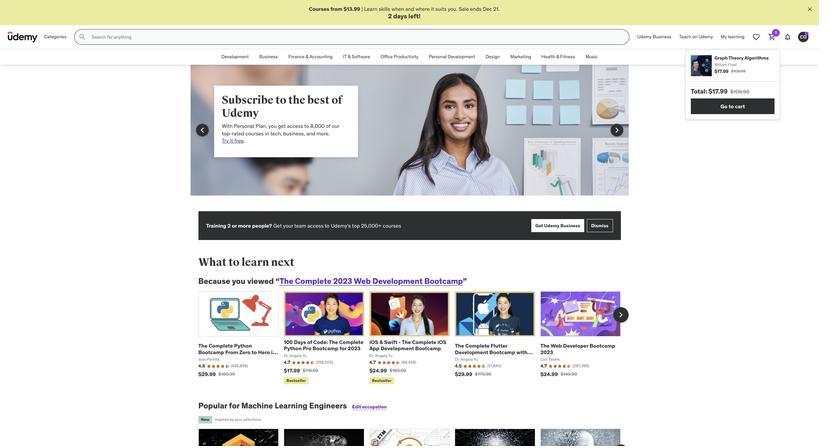 Task type: describe. For each thing, give the bounding box(es) containing it.
developer
[[564, 343, 589, 349]]

$109.99 inside total: $17.99 $109.99
[[731, 88, 750, 95]]

python inside the 100 days of code: the complete python pro bootcamp for 2023
[[284, 345, 302, 352]]

music
[[586, 54, 598, 60]]

algorithms
[[745, 55, 769, 61]]

0 horizontal spatial 2
[[228, 222, 231, 229]]

access inside the subscribe to the best of udemy with personal plan, you get access to 8,000 of our top-rated courses in tech, business, and more. try it free .
[[287, 123, 303, 129]]

the inside the complete python bootcamp from zero to hero in python
[[198, 343, 208, 349]]

skills
[[379, 6, 391, 12]]

teach
[[680, 34, 692, 40]]

get udemy business
[[536, 223, 581, 229]]

with
[[222, 123, 233, 129]]

courses
[[309, 6, 330, 12]]

shopping cart with 1 item image
[[769, 33, 776, 41]]

& for fitness
[[557, 54, 559, 60]]

ios & swift - the complete ios app development bootcamp
[[370, 339, 447, 352]]

you.
[[448, 6, 458, 12]]

swift
[[384, 339, 398, 346]]

music link
[[581, 49, 603, 65]]

or
[[232, 222, 237, 229]]

carousel element for business link
[[191, 65, 629, 211]]

go to cart
[[721, 103, 745, 109]]

graph theory algorithms link
[[715, 55, 773, 61]]

co
[[801, 34, 807, 40]]

accounting
[[310, 54, 333, 60]]

submit search image
[[79, 33, 86, 41]]

1 vertical spatial business
[[259, 54, 278, 60]]

complete for "
[[295, 276, 332, 286]]

training
[[206, 222, 226, 229]]

1 vertical spatial your
[[235, 417, 243, 422]]

udemy business link
[[634, 29, 676, 45]]

what
[[198, 256, 227, 269]]

william
[[715, 62, 728, 67]]

1 vertical spatial of
[[326, 123, 331, 129]]

the
[[289, 93, 306, 107]]

1 vertical spatial access
[[308, 222, 324, 229]]

top-
[[222, 130, 232, 137]]

days
[[394, 12, 407, 20]]

the inside ios & swift - the complete ios app development bootcamp
[[402, 339, 411, 346]]

1 horizontal spatial get
[[536, 223, 543, 229]]

on
[[693, 34, 698, 40]]

$13.99
[[344, 6, 360, 12]]

categories button
[[40, 29, 70, 45]]

business link
[[254, 49, 283, 65]]

25,000+
[[361, 222, 382, 229]]

pro
[[303, 345, 312, 352]]

marketing
[[511, 54, 531, 60]]

notifications image
[[784, 33, 792, 41]]

0 vertical spatial your
[[283, 222, 293, 229]]

complete for -
[[412, 339, 437, 346]]

software
[[352, 54, 370, 60]]

when
[[392, 6, 404, 12]]

the down next
[[280, 276, 293, 286]]

top
[[352, 222, 360, 229]]

go to cart link
[[691, 99, 775, 114]]

carousel element for the complete 2023 web development bootcamp link
[[198, 292, 629, 386]]

1 vertical spatial courses
[[383, 222, 401, 229]]

1 vertical spatial for
[[229, 401, 240, 411]]

graph theory algorithms william fiset $17.99 $109.99
[[715, 55, 769, 74]]

get
[[278, 123, 286, 129]]

bootcamp inside the complete python bootcamp from zero to hero in python
[[198, 349, 224, 355]]

business,
[[283, 130, 305, 137]]

dismiss button
[[587, 219, 613, 232]]

edit occupation button
[[352, 404, 387, 410]]

development inside personal development 'link'
[[448, 54, 475, 60]]

Search for anything text field
[[90, 31, 622, 43]]

development link
[[216, 49, 254, 65]]

close image
[[807, 6, 814, 12]]

sale
[[459, 6, 469, 12]]

where
[[416, 6, 430, 12]]

health & fitness link
[[537, 49, 581, 65]]

2 horizontal spatial business
[[653, 34, 672, 40]]

you have alerts image
[[805, 32, 809, 36]]

tech,
[[271, 130, 282, 137]]

dec
[[483, 6, 492, 12]]

2023 inside the web developer bootcamp 2023
[[541, 349, 554, 355]]

bootcamp inside the complete flutter development bootcamp with dart
[[490, 349, 516, 355]]

|
[[362, 6, 363, 12]]

inspired by your selections
[[215, 417, 261, 422]]

what to learn next
[[198, 256, 295, 269]]

occupation
[[362, 404, 387, 410]]

finance & accounting link
[[283, 49, 338, 65]]

subscribe to the best of udemy with personal plan, you get access to 8,000 of our top-rated courses in tech, business, and more. try it free .
[[222, 93, 343, 144]]

edit occupation
[[352, 404, 387, 410]]

0 horizontal spatial get
[[273, 222, 282, 229]]

next image
[[616, 310, 626, 320]]

it inside the subscribe to the best of udemy with personal plan, you get access to 8,000 of our top-rated courses in tech, business, and more. try it free .
[[230, 137, 233, 144]]

the inside the 100 days of code: the complete python pro bootcamp for 2023
[[329, 339, 338, 346]]

the inside the complete flutter development bootcamp with dart
[[455, 343, 464, 349]]

go
[[721, 103, 728, 109]]

plan,
[[256, 123, 267, 129]]

it
[[343, 54, 347, 60]]

next image
[[612, 125, 622, 136]]

fitness
[[561, 54, 576, 60]]

total: $17.99 $109.99
[[691, 87, 750, 95]]

1 horizontal spatial business
[[561, 223, 581, 229]]

$17.99 inside graph theory algorithms william fiset $17.99 $109.99
[[715, 68, 729, 74]]

1 link
[[765, 29, 780, 45]]

suits
[[436, 6, 447, 12]]

100
[[284, 339, 293, 346]]

"
[[463, 276, 467, 286]]

1 vertical spatial you
[[232, 276, 246, 286]]

selections
[[243, 417, 261, 422]]

subscribe
[[222, 93, 274, 107]]

popular for machine learning engineers
[[198, 401, 347, 411]]

in inside the subscribe to the best of udemy with personal plan, you get access to 8,000 of our top-rated courses in tech, business, and more. try it free .
[[265, 130, 269, 137]]

more
[[238, 222, 251, 229]]

learning
[[275, 401, 308, 411]]

21.
[[494, 6, 500, 12]]

best
[[308, 93, 330, 107]]

bootcamp inside the web developer bootcamp 2023
[[590, 343, 616, 349]]

in inside the complete python bootcamp from zero to hero in python
[[271, 349, 276, 355]]

try
[[222, 137, 229, 144]]

productivity
[[394, 54, 419, 60]]

0 vertical spatial web
[[354, 276, 371, 286]]

1 vertical spatial $17.99
[[709, 87, 728, 95]]

to left the
[[276, 93, 287, 107]]

team
[[295, 222, 306, 229]]

design link
[[481, 49, 506, 65]]

edit
[[352, 404, 361, 410]]

because you viewed " the complete 2023 web development bootcamp "
[[198, 276, 467, 286]]



Task type: vqa. For each thing, say whether or not it's contained in the screenshot.
Android within the Android Java Masterclass - Become an App Developer
no



Task type: locate. For each thing, give the bounding box(es) containing it.
1 horizontal spatial personal
[[429, 54, 447, 60]]

to left the udemy's
[[325, 222, 330, 229]]

&
[[306, 54, 309, 60], [348, 54, 351, 60], [557, 54, 559, 60], [380, 339, 383, 346]]

and inside the subscribe to the best of udemy with personal plan, you get access to 8,000 of our top-rated courses in tech, business, and more. try it free .
[[307, 130, 315, 137]]

web inside the web developer bootcamp 2023
[[551, 343, 562, 349]]

100 days of code: the complete python pro bootcamp for 2023
[[284, 339, 364, 352]]

& right health
[[557, 54, 559, 60]]

my learning link
[[717, 29, 749, 45]]

it inside courses from $13.99 | learn skills when and where it suits you. sale ends dec 21. 2 days left!
[[431, 6, 434, 12]]

1 vertical spatial personal
[[234, 123, 255, 129]]

carousel element
[[191, 65, 629, 211], [198, 292, 629, 386]]

0 horizontal spatial web
[[354, 276, 371, 286]]

1 horizontal spatial web
[[551, 343, 562, 349]]

0 horizontal spatial in
[[265, 130, 269, 137]]

1 horizontal spatial it
[[431, 6, 434, 12]]

& right it
[[348, 54, 351, 60]]

0 vertical spatial personal
[[429, 54, 447, 60]]

complete inside the complete python bootcamp from zero to hero in python
[[209, 343, 233, 349]]

0 horizontal spatial access
[[287, 123, 303, 129]]

health & fitness
[[542, 54, 576, 60]]

0 horizontal spatial business
[[259, 54, 278, 60]]

1 horizontal spatial you
[[269, 123, 277, 129]]

udemy inside 'link'
[[699, 34, 713, 40]]

fiset
[[729, 62, 737, 67]]

$109.99 up cart
[[731, 88, 750, 95]]

popular
[[198, 401, 227, 411]]

to right go
[[729, 103, 734, 109]]

cart
[[735, 103, 745, 109]]

to inside the complete python bootcamp from zero to hero in python
[[252, 349, 257, 355]]

your left team
[[283, 222, 293, 229]]

access right team
[[308, 222, 324, 229]]

ios & swift - the complete ios app development bootcamp link
[[370, 339, 447, 352]]

1 horizontal spatial your
[[283, 222, 293, 229]]

$109.99
[[732, 69, 746, 74], [731, 88, 750, 95]]

1 horizontal spatial access
[[308, 222, 324, 229]]

1 vertical spatial $109.99
[[731, 88, 750, 95]]

ios
[[370, 339, 379, 346], [438, 339, 447, 346]]

learn
[[242, 256, 269, 269]]

-
[[399, 339, 401, 346]]

1 horizontal spatial 2
[[388, 12, 392, 20]]

1 vertical spatial 2
[[228, 222, 231, 229]]

personal inside the subscribe to the best of udemy with personal plan, you get access to 8,000 of our top-rated courses in tech, business, and more. try it free .
[[234, 123, 255, 129]]

0 horizontal spatial for
[[229, 401, 240, 411]]

business left finance
[[259, 54, 278, 60]]

the complete python bootcamp from zero to hero in python
[[198, 343, 276, 362]]

2 left or
[[228, 222, 231, 229]]

in right hero
[[271, 349, 276, 355]]

2 horizontal spatial of
[[332, 93, 343, 107]]

get udemy business link
[[532, 219, 585, 232]]

python left hero
[[234, 343, 252, 349]]

2 down skills
[[388, 12, 392, 20]]

the inside the web developer bootcamp 2023
[[541, 343, 550, 349]]

0 horizontal spatial courses
[[246, 130, 264, 137]]

in
[[265, 130, 269, 137], [271, 349, 276, 355]]

personal inside 'link'
[[429, 54, 447, 60]]

$109.99 down fiset
[[732, 69, 746, 74]]

development inside development link
[[222, 54, 249, 60]]

1 vertical spatial in
[[271, 349, 276, 355]]

2 horizontal spatial python
[[284, 345, 302, 352]]

1 horizontal spatial for
[[340, 345, 347, 352]]

& for accounting
[[306, 54, 309, 60]]

0 vertical spatial you
[[269, 123, 277, 129]]

$17.99 down william
[[715, 68, 729, 74]]

categories
[[44, 34, 67, 40]]

bootcamp inside ios & swift - the complete ios app development bootcamp
[[415, 345, 441, 352]]

of left our
[[326, 123, 331, 129]]

0 horizontal spatial personal
[[234, 123, 255, 129]]

to left 8,000
[[304, 123, 309, 129]]

udemy
[[638, 34, 652, 40], [699, 34, 713, 40], [222, 106, 259, 120], [544, 223, 560, 229]]

it & software
[[343, 54, 370, 60]]

by
[[230, 417, 234, 422]]

the up dart
[[455, 343, 464, 349]]

engineers
[[309, 401, 347, 411]]

business left teach at top right
[[653, 34, 672, 40]]

ends
[[470, 6, 482, 12]]

1 horizontal spatial in
[[271, 349, 276, 355]]

development inside ios & swift - the complete ios app development bootcamp
[[381, 345, 414, 352]]

0 vertical spatial of
[[332, 93, 343, 107]]

more.
[[317, 130, 330, 137]]

0 vertical spatial it
[[431, 6, 434, 12]]

previous image
[[197, 125, 208, 136]]

it right try on the top left of the page
[[230, 137, 233, 144]]

python left pro
[[284, 345, 302, 352]]

python left 'from'
[[198, 355, 216, 362]]

the left 'from'
[[198, 343, 208, 349]]

courses right 25,000+
[[383, 222, 401, 229]]

for right code:
[[340, 345, 347, 352]]

to left learn
[[229, 256, 240, 269]]

you inside the subscribe to the best of udemy with personal plan, you get access to 8,000 of our top-rated courses in tech, business, and more. try it free .
[[269, 123, 277, 129]]

1 horizontal spatial and
[[406, 6, 414, 12]]

2 vertical spatial of
[[307, 339, 312, 346]]

teach on udemy
[[680, 34, 713, 40]]

it left suits at the right
[[431, 6, 434, 12]]

the complete flutter development bootcamp with dart
[[455, 343, 528, 362]]

the right code:
[[329, 339, 338, 346]]

0 horizontal spatial of
[[307, 339, 312, 346]]

and down 8,000
[[307, 130, 315, 137]]

0 horizontal spatial you
[[232, 276, 246, 286]]

office productivity link
[[376, 49, 424, 65]]

rated
[[232, 130, 244, 137]]

udemy inside the subscribe to the best of udemy with personal plan, you get access to 8,000 of our top-rated courses in tech, business, and more. try it free .
[[222, 106, 259, 120]]

0 vertical spatial $109.99
[[732, 69, 746, 74]]

0 vertical spatial for
[[340, 345, 347, 352]]

2
[[388, 12, 392, 20], [228, 222, 231, 229]]

finance
[[288, 54, 305, 60]]

web
[[354, 276, 371, 286], [551, 343, 562, 349]]

0 vertical spatial 2
[[388, 12, 392, 20]]

$109.99 inside graph theory algorithms william fiset $17.99 $109.99
[[732, 69, 746, 74]]

0 vertical spatial $17.99
[[715, 68, 729, 74]]

0 horizontal spatial and
[[307, 130, 315, 137]]

1 horizontal spatial python
[[234, 343, 252, 349]]

0 vertical spatial in
[[265, 130, 269, 137]]

courses down plan,
[[246, 130, 264, 137]]

& for swift
[[380, 339, 383, 346]]

flutter
[[491, 343, 508, 349]]

code:
[[314, 339, 328, 346]]

my learning
[[721, 34, 745, 40]]

1 horizontal spatial courses
[[383, 222, 401, 229]]

dismiss
[[592, 223, 609, 229]]

for up the by
[[229, 401, 240, 411]]

0 vertical spatial business
[[653, 34, 672, 40]]

8,000
[[311, 123, 325, 129]]

2 inside courses from $13.99 | learn skills when and where it suits you. sale ends dec 21. 2 days left!
[[388, 12, 392, 20]]

2023
[[333, 276, 353, 286], [348, 345, 361, 352], [541, 349, 554, 355]]

to right zero
[[252, 349, 257, 355]]

graph
[[715, 55, 728, 61]]

the
[[280, 276, 293, 286], [329, 339, 338, 346], [402, 339, 411, 346], [198, 343, 208, 349], [455, 343, 464, 349], [541, 343, 550, 349]]

& for software
[[348, 54, 351, 60]]

health
[[542, 54, 556, 60]]

1 vertical spatial and
[[307, 130, 315, 137]]

development
[[222, 54, 249, 60], [448, 54, 475, 60], [373, 276, 423, 286], [381, 345, 414, 352], [455, 349, 489, 355]]

1 vertical spatial web
[[551, 343, 562, 349]]

1
[[776, 30, 777, 35]]

0 horizontal spatial it
[[230, 137, 233, 144]]

0 horizontal spatial python
[[198, 355, 216, 362]]

with
[[517, 349, 528, 355]]

& right app
[[380, 339, 383, 346]]

and
[[406, 6, 414, 12], [307, 130, 315, 137]]

learning
[[728, 34, 745, 40]]

because
[[198, 276, 230, 286]]

next
[[271, 256, 295, 269]]

of inside the 100 days of code: the complete python pro bootcamp for 2023
[[307, 339, 312, 346]]

of right best
[[332, 93, 343, 107]]

the right -
[[402, 339, 411, 346]]

courses
[[246, 130, 264, 137], [383, 222, 401, 229]]

you up tech,
[[269, 123, 277, 129]]

the web developer bootcamp 2023
[[541, 343, 616, 355]]

total:
[[691, 87, 708, 95]]

the complete python bootcamp from zero to hero in python link
[[198, 343, 278, 362]]

development inside the complete flutter development bootcamp with dart
[[455, 349, 489, 355]]

days
[[294, 339, 306, 346]]

inspired
[[215, 417, 229, 422]]

personal right productivity
[[429, 54, 447, 60]]

$17.99 up go
[[709, 87, 728, 95]]

0 vertical spatial carousel element
[[191, 65, 629, 211]]

you down what to learn next
[[232, 276, 246, 286]]

access up business,
[[287, 123, 303, 129]]

access
[[287, 123, 303, 129], [308, 222, 324, 229]]

business
[[653, 34, 672, 40], [259, 54, 278, 60], [561, 223, 581, 229]]

of right days
[[307, 339, 312, 346]]

for inside the 100 days of code: the complete python pro bootcamp for 2023
[[340, 345, 347, 352]]

"
[[276, 276, 280, 286]]

and up left!
[[406, 6, 414, 12]]

people?
[[252, 222, 272, 229]]

and inside courses from $13.99 | learn skills when and where it suits you. sale ends dec 21. 2 days left!
[[406, 6, 414, 12]]

from
[[225, 349, 238, 355]]

carousel element containing subscribe to the best of udemy
[[191, 65, 629, 211]]

machine
[[241, 401, 273, 411]]

2 vertical spatial business
[[561, 223, 581, 229]]

the right "with"
[[541, 343, 550, 349]]

complete inside the 100 days of code: the complete python pro bootcamp for 2023
[[339, 339, 364, 346]]

0 vertical spatial and
[[406, 6, 414, 12]]

bootcamp inside the 100 days of code: the complete python pro bootcamp for 2023
[[313, 345, 339, 352]]

0 horizontal spatial your
[[235, 417, 243, 422]]

in left tech,
[[265, 130, 269, 137]]

1 ios from the left
[[370, 339, 379, 346]]

udemy's
[[331, 222, 351, 229]]

complete inside ios & swift - the complete ios app development bootcamp
[[412, 339, 437, 346]]

courses from $13.99 | learn skills when and where it suits you. sale ends dec 21. 2 days left!
[[309, 6, 500, 20]]

your right the by
[[235, 417, 243, 422]]

udemy image
[[8, 31, 38, 43]]

100 days of code: the complete python pro bootcamp for 2023 link
[[284, 339, 364, 352]]

2 ios from the left
[[438, 339, 447, 346]]

hero
[[258, 349, 270, 355]]

courses inside the subscribe to the best of udemy with personal plan, you get access to 8,000 of our top-rated courses in tech, business, and more. try it free .
[[246, 130, 264, 137]]

personal development
[[429, 54, 475, 60]]

complete inside the complete flutter development bootcamp with dart
[[466, 343, 490, 349]]

1 vertical spatial it
[[230, 137, 233, 144]]

1 horizontal spatial ios
[[438, 339, 447, 346]]

free
[[234, 137, 244, 144]]

1 vertical spatial carousel element
[[198, 292, 629, 386]]

business left dismiss in the right of the page
[[561, 223, 581, 229]]

complete for code:
[[339, 339, 364, 346]]

& right finance
[[306, 54, 309, 60]]

1 horizontal spatial of
[[326, 123, 331, 129]]

try it free link
[[222, 137, 244, 144]]

viewed
[[247, 276, 274, 286]]

it & software link
[[338, 49, 376, 65]]

0 vertical spatial access
[[287, 123, 303, 129]]

0 horizontal spatial ios
[[370, 339, 379, 346]]

personal development link
[[424, 49, 481, 65]]

2023 inside the 100 days of code: the complete python pro bootcamp for 2023
[[348, 345, 361, 352]]

carousel element containing 100 days of code: the complete python pro bootcamp for 2023
[[198, 292, 629, 386]]

& inside ios & swift - the complete ios app development bootcamp
[[380, 339, 383, 346]]

personal up rated
[[234, 123, 255, 129]]

0 vertical spatial courses
[[246, 130, 264, 137]]

training 2 or more people? get your team access to udemy's top 25,000+ courses
[[206, 222, 401, 229]]



